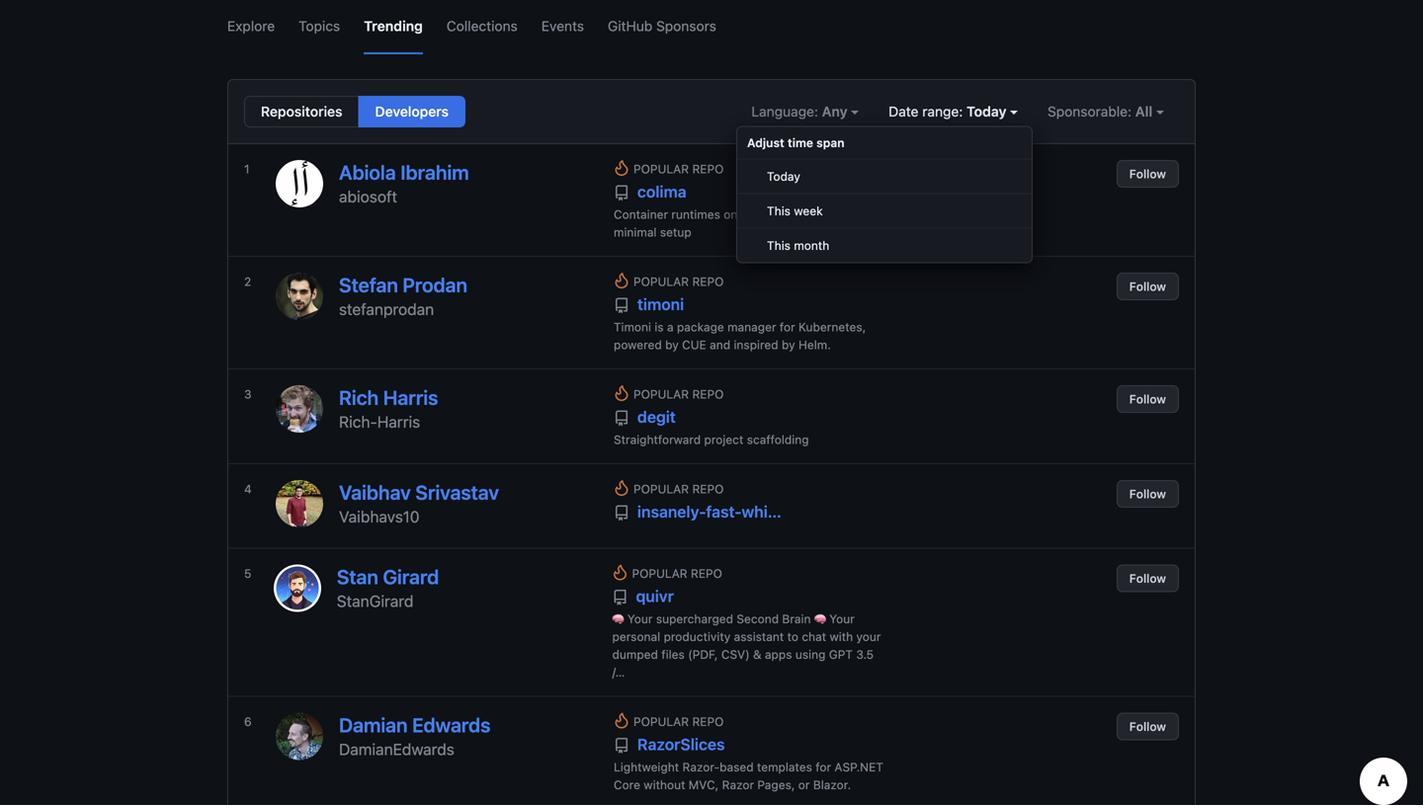 Task type: describe. For each thing, give the bounding box(es) containing it.
ibrahim
[[401, 161, 469, 184]]

events link
[[542, 0, 584, 54]]

repo image for prodan
[[614, 298, 630, 314]]

1
[[244, 162, 250, 176]]

your
[[857, 630, 881, 644]]

repo image for harris
[[614, 411, 630, 427]]

repo for stan girard
[[691, 567, 723, 581]]

github
[[608, 18, 653, 34]]

2 link
[[244, 273, 260, 354]]

quivr
[[632, 587, 674, 606]]

language: any
[[752, 103, 851, 120]]

for inside lightweight razor-based templates for asp.net core without mvc, razor pages, or blazor.
[[816, 761, 831, 775]]

stan
[[337, 565, 378, 589]]

any
[[822, 103, 848, 120]]

popular for edwards
[[634, 715, 689, 729]]

flame image for girard
[[612, 565, 628, 581]]

gpt
[[829, 648, 853, 662]]

week
[[794, 204, 823, 218]]

stefanprodan link
[[339, 300, 434, 319]]

flame image for harris
[[614, 386, 630, 401]]

lightweight
[[614, 761, 679, 775]]

damianedwards
[[339, 740, 455, 759]]

or
[[799, 778, 810, 792]]

today link
[[737, 160, 1032, 194]]

dumped
[[612, 648, 658, 662]]

popular for prodan
[[634, 275, 689, 289]]

popular repo for abiola ibrahim
[[634, 162, 724, 176]]

topics
[[299, 18, 340, 34]]

on
[[724, 208, 738, 221]]

trending link
[[364, 0, 423, 54]]

@abiosoft image
[[276, 160, 323, 208]]

blazor.
[[813, 778, 851, 792]]

repo for stefan prodan
[[692, 275, 724, 289]]

edwards
[[412, 714, 491, 737]]

pages,
[[758, 778, 795, 792]]

github sponsors
[[608, 18, 717, 34]]

&
[[753, 648, 762, 662]]

mvc,
[[689, 778, 719, 792]]

vaibhav srivastav link
[[339, 481, 499, 504]]

4 link
[[244, 480, 260, 533]]

runtimes
[[672, 208, 721, 221]]

cue
[[682, 338, 707, 352]]

with inside container runtimes on macos (and linux) with minimal setup
[[851, 208, 874, 221]]

rich harris link
[[339, 386, 438, 409]]

razorslices link
[[614, 735, 725, 755]]

vaibhav srivastav vaibhavs10
[[339, 481, 499, 526]]

assistant
[[734, 630, 784, 644]]

personal
[[612, 630, 661, 644]]

language:
[[752, 103, 818, 120]]

2 your from the left
[[830, 612, 855, 626]]

2 by from the left
[[782, 338, 795, 352]]

minimal
[[614, 225, 657, 239]]

stefan
[[339, 273, 398, 297]]

productivity
[[664, 630, 731, 644]]

repo for abiola ibrahim
[[692, 162, 724, 176]]

package
[[677, 320, 724, 334]]

Follow StanGirard submit
[[1117, 565, 1179, 593]]

kubernetes,
[[799, 320, 866, 334]]

fast-
[[706, 503, 742, 521]]

@rich harris image
[[276, 386, 323, 433]]

sponsorable:
[[1048, 103, 1132, 120]]

razor
[[722, 778, 754, 792]]

adjust
[[747, 136, 785, 150]]

0 vertical spatial harris
[[383, 386, 438, 409]]

core
[[614, 778, 641, 792]]

second
[[737, 612, 779, 626]]

razorslices
[[634, 735, 725, 754]]

repo image for srivastav
[[614, 506, 630, 521]]

today inside today link
[[767, 170, 801, 183]]

flame image for edwards
[[614, 713, 630, 729]]

straightforward project scaffolding
[[614, 433, 809, 447]]

Follow abiosoft submit
[[1117, 160, 1179, 188]]

files
[[662, 648, 685, 662]]

vaibhav
[[339, 481, 411, 504]]

flame image for ibrahim
[[614, 160, 630, 176]]

@vaibhavs10 image
[[276, 480, 323, 528]]

popular repo for vaibhav srivastav
[[634, 482, 724, 496]]

abiola ibrahim abiosoft
[[339, 161, 469, 206]]

damian
[[339, 714, 408, 737]]

github sponsors link
[[608, 0, 717, 54]]

explore link
[[227, 0, 275, 54]]

linux)
[[813, 208, 848, 221]]

srivastav
[[416, 481, 499, 504]]

1 vertical spatial harris
[[377, 413, 420, 432]]

is
[[655, 320, 664, 334]]

popular for harris
[[634, 388, 689, 401]]

Follow stefanprodan submit
[[1117, 273, 1179, 301]]

5
[[244, 567, 252, 581]]

stefan prodan link
[[339, 273, 468, 297]]

vaibhavs10 link
[[339, 508, 420, 526]]

🧠 your supercharged second brain 🧠 your personal productivity assistant to chat with your dumped files (pdf, csv) & apps using gpt 3.5 /…
[[612, 612, 881, 680]]

collections
[[447, 18, 518, 34]]

popular repo for damian edwards
[[634, 715, 724, 729]]

colima
[[634, 182, 687, 201]]

girard
[[383, 565, 439, 589]]

container runtimes on macos (and linux) with minimal setup
[[614, 208, 874, 239]]

1 link
[[244, 160, 260, 241]]

supercharged
[[656, 612, 734, 626]]

apps
[[765, 648, 792, 662]]

lightweight razor-based templates for asp.net core without mvc, razor pages, or blazor.
[[614, 761, 884, 792]]

@stefanprodan image
[[276, 273, 323, 320]]

damianedwards link
[[339, 740, 455, 759]]

based
[[720, 761, 754, 775]]

brain
[[782, 612, 811, 626]]



Task type: locate. For each thing, give the bounding box(es) containing it.
1 vertical spatial this
[[767, 239, 791, 253]]

1 this from the top
[[767, 204, 791, 218]]

0 vertical spatial repo image
[[614, 411, 630, 427]]

stefanprodan
[[339, 300, 434, 319]]

sponsorable: all
[[1048, 103, 1153, 120]]

for right manager
[[780, 320, 795, 334]]

3 link
[[244, 386, 260, 449]]

quivr link
[[612, 587, 674, 606]]

repo image inside quivr 'link'
[[612, 590, 628, 606]]

repo image left insanely-
[[614, 506, 630, 521]]

popular repo up razorslices
[[634, 715, 724, 729]]

popular repo up timoni at the left top of page
[[634, 275, 724, 289]]

with right linux)
[[851, 208, 874, 221]]

timoni is a package manager for kubernetes, powered by cue and inspired by helm.
[[614, 320, 866, 352]]

popular repo
[[634, 162, 724, 176], [634, 275, 724, 289], [634, 388, 724, 401], [634, 482, 724, 496], [632, 567, 723, 581], [634, 715, 724, 729]]

1 horizontal spatial today
[[967, 103, 1007, 120]]

2 🧠 from the left
[[814, 612, 826, 626]]

0 horizontal spatial for
[[780, 320, 795, 334]]

4 repo image from the top
[[614, 738, 630, 754]]

abiola ibrahim link
[[339, 161, 469, 184]]

1 vertical spatial flame image
[[614, 273, 630, 289]]

menu
[[737, 126, 1033, 263]]

flame image down /… at the left bottom of the page
[[614, 713, 630, 729]]

1 horizontal spatial for
[[816, 761, 831, 775]]

timoni link
[[614, 295, 684, 314]]

flame image up degit link
[[614, 386, 630, 401]]

(and
[[785, 208, 810, 221]]

Follow Rich-Harris submit
[[1117, 386, 1179, 413]]

0 horizontal spatial your
[[628, 612, 653, 626]]

repo image
[[614, 411, 630, 427], [612, 590, 628, 606]]

by
[[665, 338, 679, 352], [782, 338, 795, 352]]

all
[[1136, 103, 1153, 120]]

rich-
[[339, 413, 377, 432]]

trending
[[364, 18, 423, 34]]

/…
[[612, 666, 625, 680]]

repo for damian edwards
[[692, 715, 724, 729]]

1 repo image from the top
[[614, 185, 630, 201]]

container
[[614, 208, 668, 221]]

2
[[244, 275, 251, 289]]

this for this month
[[767, 239, 791, 253]]

for up blazor.
[[816, 761, 831, 775]]

this for this week
[[767, 204, 791, 218]]

manager
[[728, 320, 777, 334]]

1 vertical spatial today
[[767, 170, 801, 183]]

macos
[[741, 208, 781, 221]]

popular up razorslices link
[[634, 715, 689, 729]]

a
[[667, 320, 674, 334]]

repo image for edwards
[[614, 738, 630, 754]]

Follow Vaibhavs10 submit
[[1117, 480, 1179, 508]]

🧠 up personal
[[612, 612, 624, 626]]

your up gpt
[[830, 612, 855, 626]]

rich harris rich-harris
[[339, 386, 438, 432]]

month
[[794, 239, 830, 253]]

prodan
[[403, 273, 468, 297]]

damian edwards damianedwards
[[339, 714, 491, 759]]

popular repo for rich harris
[[634, 388, 724, 401]]

menu containing adjust time span
[[737, 126, 1033, 263]]

today down adjust time span
[[767, 170, 801, 183]]

popular up timoni at the left top of page
[[634, 275, 689, 289]]

2 repo image from the top
[[614, 298, 630, 314]]

date
[[889, 103, 919, 120]]

repo image inside degit link
[[614, 411, 630, 427]]

🧠
[[612, 612, 624, 626], [814, 612, 826, 626]]

0 vertical spatial today
[[967, 103, 1007, 120]]

this left month
[[767, 239, 791, 253]]

repo up package
[[692, 275, 724, 289]]

0 vertical spatial with
[[851, 208, 874, 221]]

repo image up timoni
[[614, 298, 630, 314]]

0 vertical spatial this
[[767, 204, 791, 218]]

repo image for girard
[[612, 590, 628, 606]]

repo image inside colima link
[[614, 185, 630, 201]]

this
[[767, 204, 791, 218], [767, 239, 791, 253]]

popular up quivr
[[632, 567, 688, 581]]

harris down the rich harris link
[[377, 413, 420, 432]]

1 vertical spatial for
[[816, 761, 831, 775]]

helm.
[[799, 338, 831, 352]]

flame image
[[614, 160, 630, 176], [614, 273, 630, 289]]

Follow DamianEdwards submit
[[1117, 713, 1179, 741]]

repo up runtimes
[[692, 162, 724, 176]]

inspired
[[734, 338, 779, 352]]

repo image up container
[[614, 185, 630, 201]]

repo image up lightweight
[[614, 738, 630, 754]]

1 horizontal spatial your
[[830, 612, 855, 626]]

stan girard stangirard
[[337, 565, 439, 611]]

2 this from the top
[[767, 239, 791, 253]]

3
[[244, 388, 252, 401]]

repo image inside razorslices link
[[614, 738, 630, 754]]

straightforward
[[614, 433, 701, 447]]

your up personal
[[628, 612, 653, 626]]

flame image for srivastav
[[614, 480, 630, 496]]

without
[[644, 778, 685, 792]]

this month link
[[737, 229, 1032, 262]]

popular up colima
[[634, 162, 689, 176]]

@damianedwards image
[[276, 713, 323, 761]]

0 horizontal spatial by
[[665, 338, 679, 352]]

5 link
[[244, 565, 258, 682]]

by left helm.
[[782, 338, 795, 352]]

popular for girard
[[632, 567, 688, 581]]

repo up insanely-fast-whisper "link"
[[692, 482, 724, 496]]

scaffolding
[[747, 433, 809, 447]]

today
[[967, 103, 1007, 120], [767, 170, 801, 183]]

colima link
[[614, 182, 687, 202]]

flame image up quivr 'link'
[[612, 565, 628, 581]]

0 vertical spatial flame image
[[614, 160, 630, 176]]

whisper
[[742, 503, 801, 521]]

1 flame image from the top
[[614, 160, 630, 176]]

range:
[[923, 103, 963, 120]]

harris up rich-harris link
[[383, 386, 438, 409]]

1 horizontal spatial by
[[782, 338, 795, 352]]

adjust time span
[[747, 136, 845, 150]]

abiola
[[339, 161, 396, 184]]

with up gpt
[[830, 630, 853, 644]]

razor-
[[683, 761, 720, 775]]

templates
[[757, 761, 813, 775]]

1 horizontal spatial 🧠
[[814, 612, 826, 626]]

stangirard link
[[337, 592, 414, 611]]

1 by from the left
[[665, 338, 679, 352]]

asp.net
[[835, 761, 884, 775]]

popular repo up insanely-
[[634, 482, 724, 496]]

1 vertical spatial with
[[830, 630, 853, 644]]

repo image
[[614, 185, 630, 201], [614, 298, 630, 314], [614, 506, 630, 521], [614, 738, 630, 754]]

and
[[710, 338, 731, 352]]

flame image
[[614, 386, 630, 401], [614, 480, 630, 496], [612, 565, 628, 581], [614, 713, 630, 729]]

repo image left quivr
[[612, 590, 628, 606]]

by down a
[[665, 338, 679, 352]]

repo up supercharged
[[691, 567, 723, 581]]

repo image left degit
[[614, 411, 630, 427]]

popular repo up quivr
[[632, 567, 723, 581]]

1 your from the left
[[628, 612, 653, 626]]

vaibhavs10
[[339, 508, 420, 526]]

popular up degit
[[634, 388, 689, 401]]

repo up razorslices
[[692, 715, 724, 729]]

flame image up timoni link
[[614, 273, 630, 289]]

popular up insanely-
[[634, 482, 689, 496]]

stan girard link
[[337, 565, 439, 589]]

6
[[244, 715, 252, 729]]

with inside the "🧠 your supercharged second brain 🧠 your personal productivity assistant to chat with your dumped files (pdf, csv) & apps using gpt 3.5 /…"
[[830, 630, 853, 644]]

0 vertical spatial for
[[780, 320, 795, 334]]

topics link
[[299, 0, 340, 54]]

repo up straightforward project scaffolding
[[692, 388, 724, 401]]

3 repo image from the top
[[614, 506, 630, 521]]

repo image inside insanely-fast-whisper "link"
[[614, 506, 630, 521]]

this left 'week'
[[767, 204, 791, 218]]

flame image down straightforward
[[614, 480, 630, 496]]

0 horizontal spatial today
[[767, 170, 801, 183]]

popular for ibrahim
[[634, 162, 689, 176]]

chat
[[802, 630, 827, 644]]

time
[[788, 136, 814, 150]]

abiosoft link
[[339, 187, 397, 206]]

popular repo up colima
[[634, 162, 724, 176]]

popular for srivastav
[[634, 482, 689, 496]]

repo for rich harris
[[692, 388, 724, 401]]

timoni
[[614, 320, 651, 334]]

0 horizontal spatial 🧠
[[612, 612, 624, 626]]

to
[[787, 630, 799, 644]]

2 flame image from the top
[[614, 273, 630, 289]]

1 🧠 from the left
[[612, 612, 624, 626]]

damian edwards link
[[339, 714, 491, 737]]

1 vertical spatial repo image
[[612, 590, 628, 606]]

this month
[[767, 239, 830, 253]]

🧠 up chat
[[814, 612, 826, 626]]

insanely-fast-whisper
[[634, 503, 801, 521]]

for inside timoni is a package manager for kubernetes, powered by cue and inspired by helm.
[[780, 320, 795, 334]]

@stangirard image
[[274, 565, 321, 612]]

flame image up colima link
[[614, 160, 630, 176]]

rich-harris link
[[339, 413, 420, 432]]

repo image for ibrahim
[[614, 185, 630, 201]]

popular repo up degit
[[634, 388, 724, 401]]

(pdf,
[[688, 648, 718, 662]]

with
[[851, 208, 874, 221], [830, 630, 853, 644]]

popular repo for stan girard
[[632, 567, 723, 581]]

flame image for prodan
[[614, 273, 630, 289]]

6 link
[[244, 713, 260, 794]]

this week link
[[737, 194, 1032, 229]]

insanely-
[[638, 503, 706, 521]]

csv)
[[722, 648, 750, 662]]

popular repo for stefan prodan
[[634, 275, 724, 289]]

today right range:
[[967, 103, 1007, 120]]

repo image inside timoni link
[[614, 298, 630, 314]]

your
[[628, 612, 653, 626], [830, 612, 855, 626]]

repo for vaibhav srivastav
[[692, 482, 724, 496]]



Task type: vqa. For each thing, say whether or not it's contained in the screenshot.


